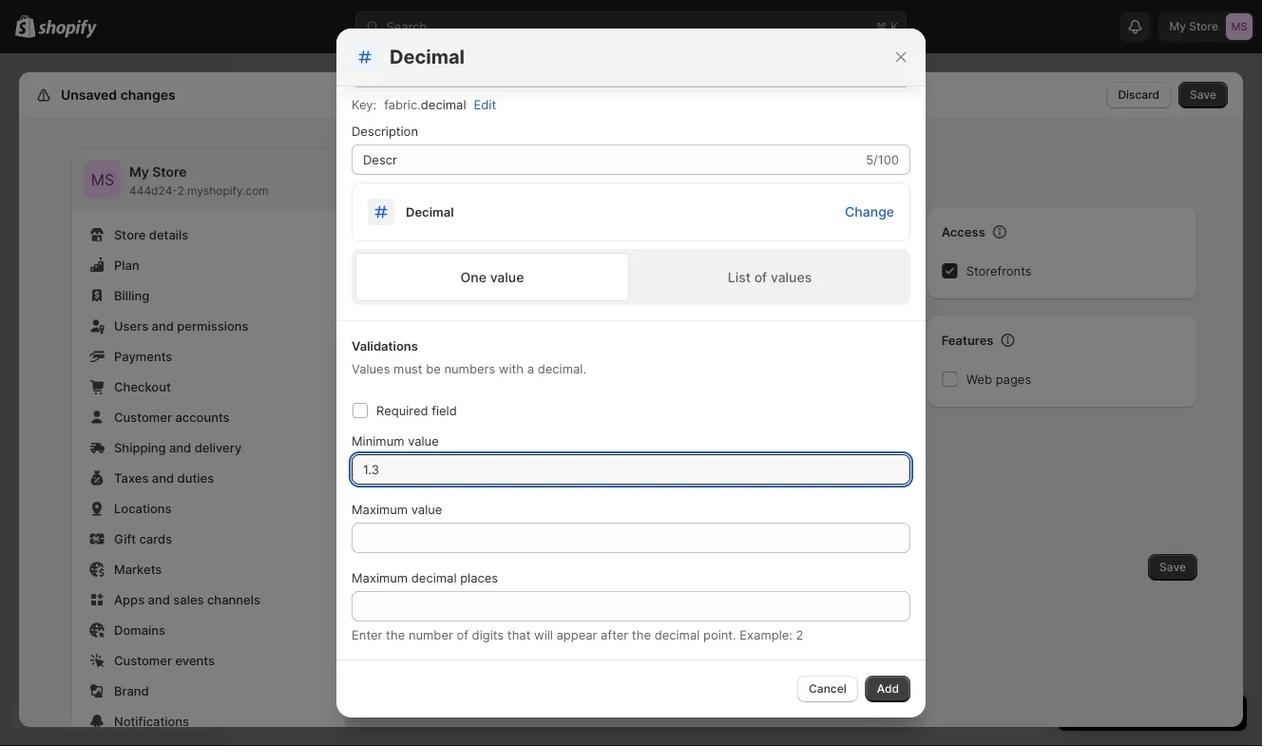 Task type: vqa. For each thing, say whether or not it's contained in the screenshot.
Search collections text box
no



Task type: locate. For each thing, give the bounding box(es) containing it.
pages
[[996, 372, 1032, 386]]

1 maximum from the top
[[352, 502, 408, 517]]

1 vertical spatial decimal
[[406, 204, 454, 219]]

customer for customer accounts
[[114, 410, 172, 424]]

store
[[152, 164, 187, 180], [114, 227, 146, 242]]

1 vertical spatial value
[[408, 433, 439, 448]]

gift
[[114, 531, 136, 546]]

1 horizontal spatial store
[[152, 164, 187, 180]]

save button
[[1179, 82, 1228, 108], [1148, 554, 1198, 581]]

store up plan
[[114, 227, 146, 242]]

and down customer accounts
[[169, 440, 191, 455]]

0 vertical spatial store
[[152, 164, 187, 180]]

add
[[399, 158, 437, 182], [877, 682, 899, 696]]

maximum down minimum
[[352, 502, 408, 517]]

and for users
[[152, 318, 174, 333]]

the right enter
[[386, 627, 405, 642]]

the right after
[[632, 627, 651, 642]]

of inside list of values button
[[754, 269, 767, 285]]

events
[[175, 653, 215, 668]]

None text field
[[352, 523, 911, 553]]

that
[[507, 627, 531, 642]]

locations link
[[84, 495, 335, 522]]

decimal
[[390, 45, 465, 68], [406, 204, 454, 219]]

0 vertical spatial value
[[490, 269, 524, 285]]

list
[[728, 269, 751, 285]]

definition
[[552, 158, 641, 182]]

add inside settings dialog
[[399, 158, 437, 182]]

1 vertical spatial save button
[[1148, 554, 1198, 581]]

edit button for key: fabric. decimal edit
[[462, 91, 508, 118]]

domains
[[114, 623, 165, 637]]

add down 'description'
[[399, 158, 437, 182]]

example:
[[740, 627, 793, 642]]

Description text field
[[352, 144, 862, 175]]

the
[[386, 627, 405, 642], [632, 627, 651, 642]]

edit up metaobject
[[474, 97, 496, 112]]

maximum up enter
[[352, 570, 408, 585]]

customer down domains
[[114, 653, 172, 668]]

save
[[1190, 88, 1217, 102], [1160, 560, 1186, 574]]

value down required field
[[408, 433, 439, 448]]

one value
[[461, 269, 524, 285]]

and for shipping
[[169, 440, 191, 455]]

2 maximum from the top
[[352, 570, 408, 585]]

enter
[[352, 627, 383, 642]]

0 horizontal spatial the
[[386, 627, 405, 642]]

markets
[[114, 562, 162, 577]]

must
[[394, 361, 423, 376]]

and right users
[[152, 318, 174, 333]]

changes
[[120, 87, 176, 103]]

1 customer from the top
[[114, 410, 172, 424]]

number
[[409, 627, 453, 642]]

of
[[754, 269, 767, 285], [457, 627, 469, 642]]

2
[[796, 627, 804, 642]]

add right cancel
[[877, 682, 899, 696]]

maximum value
[[352, 502, 442, 517]]

0 vertical spatial add
[[399, 158, 437, 182]]

discard button
[[1107, 82, 1171, 108]]

⌘
[[876, 19, 887, 34]]

0 vertical spatial edit button
[[462, 91, 508, 118]]

description
[[352, 124, 418, 138]]

value inside button
[[490, 269, 524, 285]]

1 horizontal spatial save
[[1190, 88, 1217, 102]]

0 vertical spatial of
[[754, 269, 767, 285]]

decimal right key:
[[421, 97, 466, 112]]

k
[[891, 19, 899, 34]]

and right taxes
[[152, 471, 174, 485]]

markets link
[[84, 556, 335, 583]]

0 horizontal spatial store
[[114, 227, 146, 242]]

payments link
[[84, 343, 335, 370]]

users and permissions link
[[84, 313, 335, 339]]

1 vertical spatial maximum
[[352, 570, 408, 585]]

0 vertical spatial save
[[1190, 88, 1217, 102]]

0 vertical spatial maximum
[[352, 502, 408, 517]]

sales
[[173, 592, 204, 607]]

2 vertical spatial value
[[411, 502, 442, 517]]

features
[[942, 333, 994, 347]]

decimal
[[421, 97, 466, 112], [411, 570, 457, 585], [655, 627, 700, 642]]

decimal up name
[[406, 204, 454, 219]]

plan link
[[84, 252, 335, 279]]

1 vertical spatial edit
[[465, 296, 487, 310]]

settings
[[57, 87, 111, 103]]

value
[[490, 269, 524, 285], [408, 433, 439, 448], [411, 502, 442, 517]]

more
[[726, 616, 758, 633]]

1 horizontal spatial the
[[632, 627, 651, 642]]

store details link
[[84, 221, 335, 248]]

my
[[129, 164, 149, 180]]

fields
[[384, 360, 420, 375]]

decimal left 'point.'
[[655, 627, 700, 642]]

taxes and duties link
[[84, 465, 335, 491]]

value for maximum value
[[411, 502, 442, 517]]

shipping and delivery
[[114, 440, 242, 455]]

maximum for maximum decimal places
[[352, 570, 408, 585]]

0 vertical spatial customer
[[114, 410, 172, 424]]

taxes and duties
[[114, 471, 214, 485]]

be
[[426, 361, 441, 376]]

name
[[384, 223, 419, 238]]

customer accounts link
[[84, 404, 335, 431]]

0 horizontal spatial of
[[457, 627, 469, 642]]

enter the number of digits that will appear after the decimal point. example: 2
[[352, 627, 804, 642]]

edit inside decimal dialog
[[474, 97, 496, 112]]

cancel button
[[798, 676, 858, 703]]

customer down checkout
[[114, 410, 172, 424]]

and right apps at the bottom left of the page
[[148, 592, 170, 607]]

store up 444d24- on the left
[[152, 164, 187, 180]]

shipping
[[114, 440, 166, 455]]

a
[[527, 361, 534, 376]]

edit down one
[[465, 296, 487, 310]]

add inside 'button'
[[877, 682, 899, 696]]

duties
[[177, 471, 214, 485]]

maximum
[[352, 502, 408, 517], [352, 570, 408, 585]]

1 vertical spatial edit button
[[453, 290, 499, 317]]

of left digits
[[457, 627, 469, 642]]

2 customer from the top
[[114, 653, 172, 668]]

value up maximum decimal places
[[411, 502, 442, 517]]

numbers
[[444, 361, 495, 376]]

key: fabric. decimal edit
[[352, 97, 496, 112]]

edit button down one
[[453, 290, 499, 317]]

value right one
[[490, 269, 524, 285]]

shop settings menu element
[[72, 149, 346, 746]]

1 horizontal spatial add
[[877, 682, 899, 696]]

1 horizontal spatial of
[[754, 269, 767, 285]]

value for one value
[[490, 269, 524, 285]]

locations
[[114, 501, 172, 516]]

0 horizontal spatial add
[[399, 158, 437, 182]]

0 horizontal spatial save
[[1160, 560, 1186, 574]]

apps
[[114, 592, 145, 607]]

one value button
[[356, 253, 629, 301]]

444d24-
[[129, 184, 177, 198]]

0 vertical spatial decimal
[[421, 97, 466, 112]]

gift cards
[[114, 531, 172, 546]]

1 vertical spatial store
[[114, 227, 146, 242]]

None text field
[[352, 57, 862, 87], [352, 454, 911, 485], [352, 591, 911, 622], [352, 57, 862, 87], [352, 454, 911, 485], [352, 591, 911, 622]]

permissions
[[177, 318, 249, 333]]

2 the from the left
[[632, 627, 651, 642]]

0 vertical spatial decimal
[[390, 45, 465, 68]]

edit button up metaobject
[[462, 91, 508, 118]]

of right the list
[[754, 269, 767, 285]]

users and permissions
[[114, 318, 249, 333]]

maximum for maximum value
[[352, 502, 408, 517]]

1 vertical spatial customer
[[114, 653, 172, 668]]

1 vertical spatial add
[[877, 682, 899, 696]]

web
[[966, 372, 992, 386]]

0 vertical spatial edit
[[474, 97, 496, 112]]

decimal down search
[[390, 45, 465, 68]]

apps and sales channels
[[114, 592, 260, 607]]

minimum
[[352, 433, 404, 448]]

decimal left 'places'
[[411, 570, 457, 585]]

point.
[[703, 627, 736, 642]]

1 vertical spatial save
[[1160, 560, 1186, 574]]

unsaved
[[61, 87, 117, 103]]

1 the from the left
[[386, 627, 405, 642]]



Task type: describe. For each thing, give the bounding box(es) containing it.
details
[[149, 227, 188, 242]]

shopify image
[[38, 19, 97, 38]]

metaobjects
[[802, 616, 880, 633]]

storefronts
[[966, 263, 1032, 278]]

after
[[601, 627, 629, 642]]

delivery
[[195, 440, 242, 455]]

2 vertical spatial decimal
[[655, 627, 700, 642]]

customer events link
[[84, 647, 335, 674]]

with
[[499, 361, 524, 376]]

channels
[[207, 592, 260, 607]]

decimal.
[[538, 361, 586, 376]]

values
[[352, 361, 390, 376]]

ms button
[[84, 161, 122, 199]]

required
[[376, 403, 428, 418]]

metaobject
[[442, 158, 547, 182]]

add metaobject definition
[[399, 158, 641, 182]]

unsaved changes
[[61, 87, 176, 103]]

notifications link
[[84, 708, 335, 735]]

add for add metaobject definition
[[399, 158, 437, 182]]

customer for customer events
[[114, 653, 172, 668]]

cards
[[139, 531, 172, 546]]

and for taxes
[[152, 471, 174, 485]]

plan
[[114, 258, 139, 272]]

key:
[[352, 97, 377, 112]]

maximum decimal places
[[352, 570, 498, 585]]

shipping and delivery link
[[84, 434, 335, 461]]

type: fabric edit
[[384, 296, 487, 310]]

minimum value
[[352, 433, 439, 448]]

brand link
[[84, 678, 335, 704]]

accounts
[[175, 410, 230, 424]]

0 vertical spatial save button
[[1179, 82, 1228, 108]]

taxes
[[114, 471, 149, 485]]

1 vertical spatial decimal
[[411, 570, 457, 585]]

learn
[[687, 616, 722, 633]]

my store image
[[84, 161, 122, 199]]

gift cards link
[[84, 526, 335, 552]]

store details
[[114, 227, 188, 242]]

store inside my store 444d24-2.myshopify.com
[[152, 164, 187, 180]]

1 vertical spatial of
[[457, 627, 469, 642]]

will
[[534, 627, 553, 642]]

2.myshopify.com
[[177, 184, 269, 198]]

my store 444d24-2.myshopify.com
[[129, 164, 269, 198]]

values
[[771, 269, 812, 285]]

digits
[[472, 627, 504, 642]]

users
[[114, 318, 148, 333]]

add button
[[866, 676, 911, 703]]

and for apps
[[148, 592, 170, 607]]

checkout link
[[84, 374, 335, 400]]

required field
[[376, 403, 457, 418]]

edit button for type: fabric edit
[[453, 290, 499, 317]]

value for minimum value
[[408, 433, 439, 448]]

one
[[461, 269, 487, 285]]

metaobjects link
[[802, 616, 880, 633]]

customer accounts
[[114, 410, 230, 424]]

about
[[762, 616, 798, 633]]

learn more about metaobjects
[[687, 616, 880, 633]]

web pages
[[966, 372, 1032, 386]]

add for add
[[877, 682, 899, 696]]

⌘ k
[[876, 19, 899, 34]]

places
[[460, 570, 498, 585]]

validations values must be numbers with a decimal.
[[352, 338, 586, 376]]

checkout
[[114, 379, 171, 394]]

appear
[[557, 627, 597, 642]]

field
[[432, 403, 457, 418]]

apps and sales channels link
[[84, 587, 335, 613]]

settings dialog
[[19, 72, 1243, 746]]

cancel
[[809, 682, 847, 696]]

brand
[[114, 683, 149, 698]]

discard
[[1118, 88, 1160, 102]]

customer events
[[114, 653, 215, 668]]

billing link
[[84, 282, 335, 309]]

fabric
[[424, 296, 457, 310]]

edit inside settings dialog
[[465, 296, 487, 310]]

change
[[845, 203, 895, 220]]

payments
[[114, 349, 172, 364]]

decimal dialog
[[0, 11, 1262, 718]]

notifications
[[114, 714, 189, 729]]

search
[[386, 19, 427, 34]]



